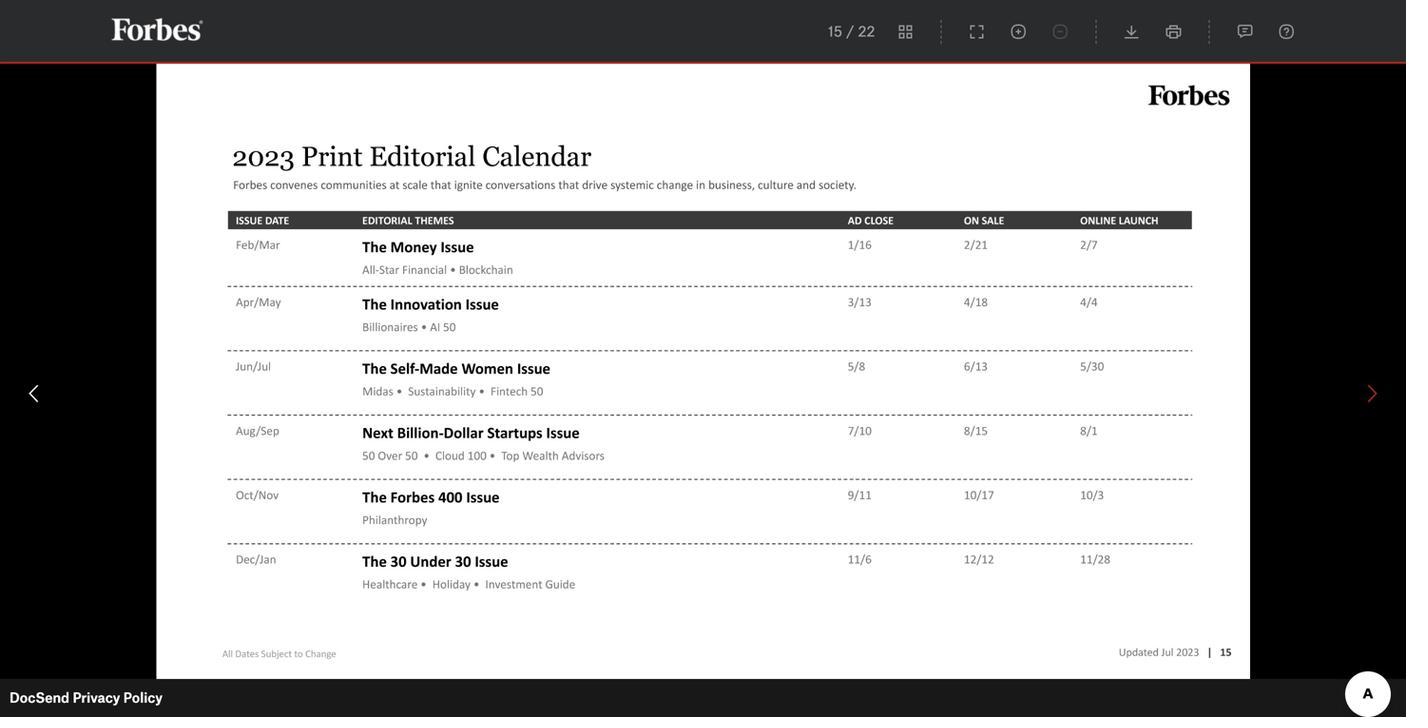 Task type: locate. For each thing, give the bounding box(es) containing it.
15 / 22
[[828, 23, 876, 40]]

docsend privacy policy link
[[10, 690, 163, 706]]

docsend
[[10, 690, 69, 706]]

privacy
[[73, 690, 120, 706]]

policy
[[123, 690, 163, 706]]

22
[[858, 23, 876, 40]]

15
[[828, 23, 843, 40]]



Task type: vqa. For each thing, say whether or not it's contained in the screenshot.
DocSend Privacy Policy link
yes



Task type: describe. For each thing, give the bounding box(es) containing it.
page number element
[[828, 23, 843, 40]]

docsend privacy policy
[[10, 690, 163, 706]]

/
[[847, 23, 855, 40]]



